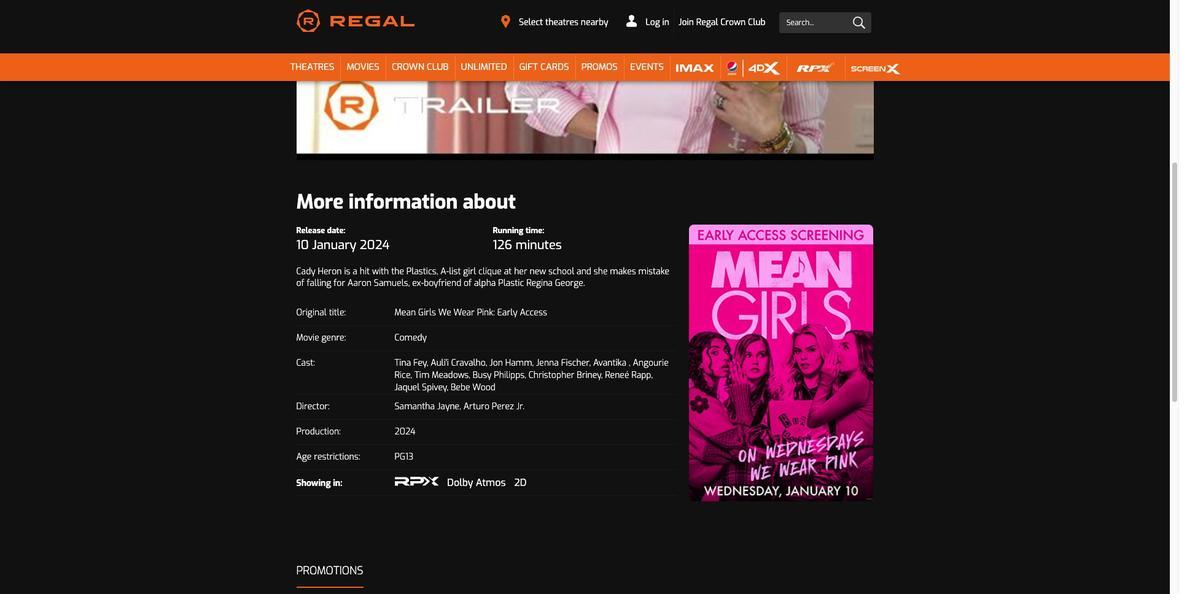 Task type: describe. For each thing, give the bounding box(es) containing it.
screenx image
[[852, 59, 901, 78]]

date:
[[327, 226, 346, 236]]

0 vertical spatial crown
[[721, 17, 746, 28]]

avantika
[[594, 357, 627, 369]]

for
[[334, 278, 345, 289]]

original title:
[[297, 307, 346, 319]]

dolby
[[448, 477, 473, 490]]

jaquel
[[395, 382, 420, 394]]

rice,
[[395, 370, 412, 381]]

126
[[493, 237, 513, 254]]

nearby
[[581, 17, 609, 28]]

plastics,
[[407, 266, 438, 278]]

and
[[577, 266, 592, 278]]

gift cards
[[520, 61, 569, 73]]

heron
[[318, 266, 342, 278]]

plastic
[[499, 278, 524, 289]]

unlimited
[[461, 61, 507, 73]]

reneé
[[605, 370, 630, 381]]

join
[[679, 17, 694, 28]]

school
[[549, 266, 575, 278]]

regal image
[[297, 9, 415, 32]]

select theatres nearby
[[519, 17, 609, 28]]

angourie
[[633, 357, 669, 369]]

girls
[[419, 307, 436, 319]]

pink:
[[477, 307, 495, 319]]

movies
[[347, 61, 380, 73]]

tina
[[395, 357, 411, 369]]

regina
[[527, 278, 553, 289]]

with
[[372, 266, 389, 278]]

about
[[463, 189, 516, 215]]

aaron
[[348, 278, 372, 289]]

her
[[514, 266, 528, 278]]

director:
[[297, 401, 330, 413]]

1 vertical spatial club
[[427, 61, 449, 73]]

samantha
[[395, 401, 435, 413]]

2 of from the left
[[464, 278, 472, 289]]

cards
[[541, 61, 569, 73]]

user icon image
[[627, 15, 638, 27]]

she
[[594, 266, 608, 278]]

atmos
[[476, 477, 506, 490]]

cast:
[[297, 357, 315, 369]]

makes
[[610, 266, 637, 278]]

crown club
[[392, 61, 449, 73]]

select theatres nearby link
[[494, 12, 617, 33]]

the
[[392, 266, 404, 278]]

early
[[498, 307, 518, 319]]

0 horizontal spatial crown
[[392, 61, 425, 73]]

jon
[[490, 357, 503, 369]]

log in link
[[623, 7, 675, 38]]

Search... text field
[[780, 12, 872, 33]]

2024 inside release date: 10 january 2024
[[360, 237, 390, 254]]

release date: 10 january 2024
[[297, 226, 390, 254]]

gift cards link
[[514, 54, 576, 81]]

at
[[504, 266, 512, 278]]

release
[[297, 226, 325, 236]]

wood
[[473, 382, 496, 394]]

running time: 126 minutes
[[493, 226, 562, 254]]

january
[[312, 237, 357, 254]]

a-
[[441, 266, 449, 278]]

title:
[[329, 307, 346, 319]]

george.
[[555, 278, 585, 289]]

events link
[[624, 54, 670, 81]]

tina fey, auli'i cravalho, jon hamm, jenna fischer, avantika , angourie rice, tim meadows, busy philipps, christopher briney, reneé rapp, jaquel spivey, bebe wood
[[395, 357, 669, 394]]

pg13
[[395, 451, 414, 463]]

regal
[[697, 17, 719, 28]]

rapp,
[[632, 370, 653, 381]]

gift
[[520, 61, 538, 73]]

movie
[[297, 332, 319, 344]]

theatres
[[546, 17, 579, 28]]

mean girls we wear pink: early access
[[395, 307, 547, 319]]

access
[[520, 307, 547, 319]]

theatres link
[[284, 54, 341, 81]]

showing in:
[[297, 478, 343, 490]]

2d
[[515, 477, 527, 490]]

crown club link
[[386, 54, 455, 81]]

running
[[493, 226, 524, 236]]

restrictions:
[[314, 451, 360, 463]]



Task type: locate. For each thing, give the bounding box(es) containing it.
promotions
[[297, 564, 364, 579]]

wear
[[454, 307, 475, 319]]

,
[[629, 357, 631, 369]]

1 vertical spatial crown
[[392, 61, 425, 73]]

1 horizontal spatial crown
[[721, 17, 746, 28]]

we
[[439, 307, 452, 319]]

more information about
[[297, 189, 516, 215]]

showing
[[297, 478, 331, 490]]

age
[[297, 451, 312, 463]]

perez
[[492, 401, 514, 413]]

jenna
[[536, 357, 559, 369]]

briney,
[[577, 370, 603, 381]]

is
[[344, 266, 351, 278]]

meadows,
[[432, 370, 471, 381]]

jayne,
[[438, 401, 461, 413]]

movies link
[[341, 54, 386, 81]]

philipps,
[[494, 370, 527, 381]]

promos link
[[576, 54, 624, 81]]

1 horizontal spatial club
[[749, 17, 766, 28]]

tim
[[415, 370, 430, 381]]

genre:
[[322, 332, 346, 344]]

falling
[[307, 278, 332, 289]]

2024
[[360, 237, 390, 254], [395, 426, 416, 438]]

arturo
[[464, 401, 490, 413]]

samuels,
[[374, 278, 410, 289]]

mistake
[[639, 266, 670, 278]]

new
[[530, 266, 546, 278]]

promotions link
[[297, 558, 364, 589]]

log
[[646, 17, 661, 28]]

fey,
[[414, 357, 429, 369]]

of left falling
[[297, 278, 305, 289]]

hit
[[360, 266, 370, 278]]

christopher
[[529, 370, 575, 381]]

of right list
[[464, 278, 472, 289]]

rpx - regal premium experience image
[[793, 59, 840, 78]]

jr.
[[517, 401, 525, 413]]

pepsi 4dx logo image
[[727, 59, 781, 78]]

1 vertical spatial 2024
[[395, 426, 416, 438]]

1 horizontal spatial of
[[464, 278, 472, 289]]

crown right movies
[[392, 61, 425, 73]]

10
[[297, 237, 309, 254]]

mean
[[395, 307, 416, 319]]

samantha jayne, arturo perez jr.
[[395, 401, 525, 413]]

0 horizontal spatial 2024
[[360, 237, 390, 254]]

2024 up with
[[360, 237, 390, 254]]

girl
[[464, 266, 476, 278]]

in:
[[333, 478, 343, 490]]

more
[[297, 189, 344, 215]]

hamm,
[[506, 357, 534, 369]]

cady heron is a hit with the plastics, a-list girl clique at her new school and she makes mistake of falling for aaron samuels, ex-boyfriend of alpha plastic regina george.
[[297, 266, 670, 289]]

list
[[449, 266, 461, 278]]

0 vertical spatial 2024
[[360, 237, 390, 254]]

map marker icon image
[[502, 15, 511, 28]]

dolby atmos
[[448, 477, 506, 490]]

log in
[[644, 17, 670, 28]]

0 vertical spatial club
[[749, 17, 766, 28]]

comedy
[[395, 332, 427, 344]]

mean girls we wear pink: early access image
[[690, 225, 874, 502]]

club left unlimited
[[427, 61, 449, 73]]

club
[[749, 17, 766, 28], [427, 61, 449, 73]]

alpha
[[474, 278, 496, 289]]

production:
[[297, 426, 341, 438]]

join regal crown club link
[[675, 7, 770, 37]]

spivey,
[[422, 382, 449, 394]]

events
[[631, 61, 664, 73]]

original
[[297, 307, 327, 319]]

0 horizontal spatial of
[[297, 278, 305, 289]]

0 horizontal spatial club
[[427, 61, 449, 73]]

in
[[663, 17, 670, 28]]

ex-
[[412, 278, 424, 289]]

1 horizontal spatial 2024
[[395, 426, 416, 438]]

unlimited link
[[455, 54, 514, 81]]

clique
[[479, 266, 502, 278]]

1 of from the left
[[297, 278, 305, 289]]

theatres
[[290, 61, 335, 73]]

club up pepsi 4dx logo in the top right of the page
[[749, 17, 766, 28]]

2024 up pg13 at the left of page
[[395, 426, 416, 438]]

time:
[[526, 226, 545, 236]]

a
[[353, 266, 358, 278]]

age restrictions:
[[297, 451, 360, 463]]

promos
[[582, 61, 618, 73]]

imax image
[[676, 59, 715, 78]]

crown right regal at right
[[721, 17, 746, 28]]

information
[[349, 189, 458, 215]]

bebe
[[451, 382, 470, 394]]

select
[[519, 17, 543, 28]]

join regal crown club
[[679, 17, 766, 28]]

movierpx image
[[395, 477, 439, 486]]



Task type: vqa. For each thing, say whether or not it's contained in the screenshot.


